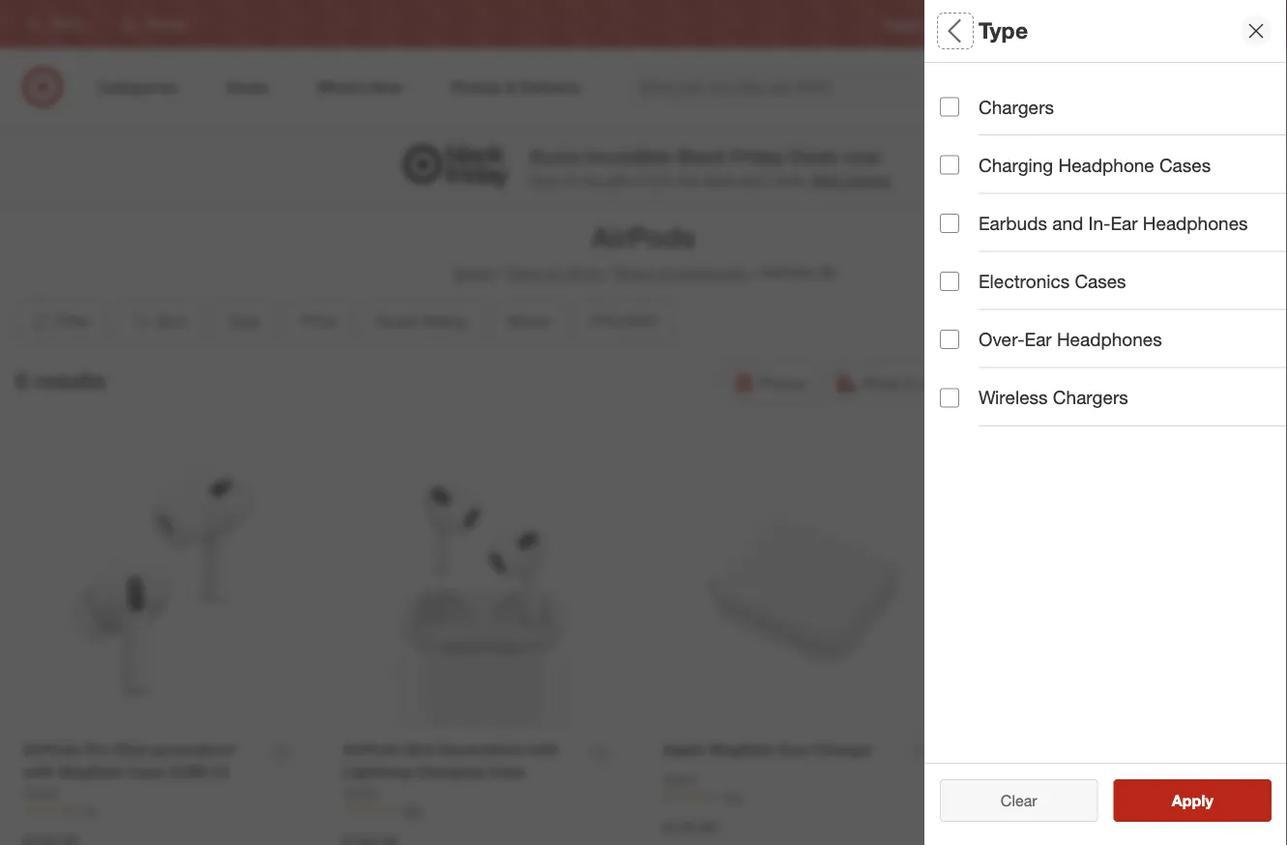 Task type: locate. For each thing, give the bounding box(es) containing it.
see results
[[1152, 791, 1234, 810]]

guest
[[940, 218, 992, 240], [377, 311, 418, 330]]

1 horizontal spatial ear
[[1111, 212, 1138, 234]]

1 horizontal spatial guest
[[940, 218, 992, 240]]

start
[[812, 172, 845, 189]]

headphones up delivery
[[1057, 328, 1162, 351]]

earbuds
[[979, 212, 1047, 234]]

cases down in-
[[1075, 270, 1126, 293]]

0 horizontal spatial cases
[[1075, 270, 1126, 293]]

1 horizontal spatial results
[[1184, 791, 1234, 810]]

2 case from the left
[[488, 762, 525, 781]]

1 horizontal spatial brand button
[[940, 266, 1287, 334]]

stock
[[1097, 419, 1142, 441]]

over-ear headphones
[[979, 328, 1162, 351]]

0 vertical spatial magsafe
[[709, 740, 774, 759]]

apple for apple link corresponding to airpods (3rd generation) with lightning charging case
[[343, 784, 378, 801]]

1 vertical spatial headphones
[[1057, 328, 1162, 351]]

rating up electronics
[[997, 218, 1054, 240]]

airpods up brand experiences link
[[591, 220, 696, 254]]

1 horizontal spatial case
[[488, 762, 525, 781]]

top
[[582, 172, 602, 189]]

charging headphone cases
[[979, 154, 1211, 176]]

fpo/apo down 'over-'
[[940, 354, 1024, 376]]

0 vertical spatial type
[[979, 17, 1028, 44]]

0 horizontal spatial with
[[23, 762, 54, 781]]

ear
[[1111, 212, 1138, 234], [1025, 328, 1052, 351]]

2 horizontal spatial brand
[[940, 286, 993, 308]]

0 vertical spatial fpo/apo
[[590, 311, 657, 330]]

Include out of stock checkbox
[[940, 420, 959, 440]]

0 vertical spatial rating
[[997, 218, 1054, 240]]

ear right the and
[[1111, 212, 1138, 234]]

results for 6 results
[[34, 367, 106, 394]]

results inside see results button
[[1184, 791, 1234, 810]]

clear inside button
[[1001, 791, 1037, 810]]

case
[[128, 762, 165, 781], [488, 762, 525, 781]]

registry link
[[884, 16, 927, 32]]

case for generation)
[[488, 762, 525, 781]]

shop inside button
[[863, 373, 899, 392]]

0 vertical spatial chargers
[[979, 96, 1054, 118]]

1 horizontal spatial shop
[[863, 373, 899, 392]]

&
[[636, 172, 645, 189]]

apple magsafe duo charger link
[[663, 739, 873, 761]]

apple link for airpods pro (2nd generation) with magsafe case (usb‑c)
[[23, 783, 58, 802]]

clear inside button
[[991, 791, 1028, 810]]

with inside airpods (3rd generation) with lightning charging case
[[528, 740, 559, 759]]

0 vertical spatial guest rating button
[[940, 198, 1287, 266]]

clear left 417 at right bottom
[[1001, 791, 1037, 810]]

cases right headphone on the right top
[[1160, 154, 1211, 176]]

/ left ways
[[498, 264, 503, 282]]

shop inside airpods target / ways to shop / brand experiences / airpods (6)
[[566, 264, 603, 282]]

shop left in
[[863, 373, 899, 392]]

magsafe up the 105
[[709, 740, 774, 759]]

price inside all filters 'dialog'
[[940, 151, 986, 173]]

guest rating inside all filters 'dialog'
[[940, 218, 1054, 240]]

417 link
[[982, 790, 1265, 807]]

include
[[979, 419, 1039, 441]]

score
[[530, 145, 581, 167]]

airpods up lightning
[[343, 740, 400, 759]]

rating
[[997, 218, 1054, 240], [422, 311, 467, 330]]

clear left the all
[[991, 791, 1028, 810]]

0 horizontal spatial results
[[34, 367, 106, 394]]

guest rating up electronics
[[940, 218, 1054, 240]]

magsafe down pro
[[58, 762, 123, 781]]

see
[[1152, 791, 1180, 810]]

same day delivery button
[[975, 362, 1154, 404]]

ways to shop link
[[507, 264, 603, 282]]

1 horizontal spatial type button
[[940, 63, 1287, 131]]

1 vertical spatial fpo/apo
[[940, 354, 1024, 376]]

2 clear from the left
[[1001, 791, 1037, 810]]

1 case from the left
[[128, 762, 165, 781]]

clear
[[991, 791, 1028, 810], [1001, 791, 1037, 810]]

fpo/apo down airpods target / ways to shop / brand experiences / airpods (6)
[[590, 311, 657, 330]]

brand button down earbuds and in-ear headphones on the top right
[[940, 266, 1287, 334]]

weekly ad
[[958, 17, 1013, 31]]

apple link down lightning
[[343, 783, 378, 802]]

results
[[34, 367, 106, 394], [1184, 791, 1234, 810]]

brand
[[616, 264, 657, 282], [940, 286, 993, 308], [508, 311, 549, 330]]

0 horizontal spatial ear
[[1025, 328, 1052, 351]]

1 vertical spatial magsafe
[[58, 762, 123, 781]]

results right see
[[1184, 791, 1234, 810]]

results right the 6
[[34, 367, 106, 394]]

0 horizontal spatial fpo/apo button
[[573, 300, 674, 342]]

guest rating button
[[940, 198, 1287, 266], [360, 300, 483, 342]]

guest rating
[[940, 218, 1054, 240], [377, 311, 467, 330]]

shop in store button
[[827, 362, 967, 404]]

2 vertical spatial brand
[[508, 311, 549, 330]]

airpods inside airpods (3rd generation) with lightning charging case
[[343, 740, 400, 759]]

brand button down ways
[[491, 300, 566, 342]]

charging
[[979, 154, 1054, 176], [416, 762, 484, 781]]

/ right experiences
[[751, 264, 757, 282]]

909 link
[[343, 802, 624, 819]]

1 vertical spatial results
[[1184, 791, 1234, 810]]

1 vertical spatial price
[[301, 311, 336, 330]]

price
[[940, 151, 986, 173], [301, 311, 336, 330]]

over-
[[979, 328, 1025, 351]]

0 horizontal spatial shop
[[566, 264, 603, 282]]

0 vertical spatial guest rating
[[940, 218, 1054, 240]]

0 horizontal spatial price button
[[284, 300, 352, 342]]

1 horizontal spatial guest rating
[[940, 218, 1054, 240]]

airpods pro (2nd generation) with magsafe case (usb‑c) image
[[23, 446, 304, 727], [23, 446, 304, 727]]

/ right to
[[607, 264, 612, 282]]

type button
[[940, 63, 1287, 131], [211, 300, 276, 342]]

0 horizontal spatial charging
[[416, 762, 484, 781]]

0 horizontal spatial brand
[[508, 311, 549, 330]]

headphones
[[1143, 212, 1248, 234], [1057, 328, 1162, 351]]

1 horizontal spatial fpo/apo
[[940, 354, 1024, 376]]

0 vertical spatial results
[[34, 367, 106, 394]]

1 horizontal spatial price button
[[940, 131, 1287, 198]]

(6)
[[819, 264, 836, 282]]

1 vertical spatial shop
[[863, 373, 899, 392]]

rating down "target" link
[[422, 311, 467, 330]]

duo
[[778, 740, 809, 759]]

headphones right in-
[[1143, 212, 1248, 234]]

electronics cases
[[979, 270, 1126, 293]]

apple
[[663, 740, 705, 759], [663, 770, 698, 787], [982, 771, 1018, 788], [23, 784, 58, 801], [343, 784, 378, 801]]

0 vertical spatial charging
[[979, 154, 1054, 176]]

airpods for airpods pro (2nd generation) with magsafe case (usb‑c)
[[23, 740, 80, 759]]

6 results
[[15, 367, 106, 394]]

1 vertical spatial guest rating button
[[360, 300, 483, 342]]

0 horizontal spatial case
[[128, 762, 165, 781]]

apple for airpods pro (2nd generation) with magsafe case (usb‑c)'s apple link
[[23, 784, 58, 801]]

Wireless Chargers checkbox
[[940, 388, 959, 407]]

price button
[[940, 131, 1287, 198], [284, 300, 352, 342]]

1 horizontal spatial brand
[[616, 264, 657, 282]]

brand experiences link
[[616, 264, 748, 282]]

apple link up $129.99
[[663, 770, 698, 789]]

0 horizontal spatial guest rating button
[[360, 300, 483, 342]]

score incredible black friday deals now save on top gifts & find new deals each week. start saving
[[530, 145, 890, 189]]

gifts
[[606, 172, 632, 189]]

0 vertical spatial with
[[528, 740, 559, 759]]

friday
[[731, 145, 784, 167]]

find
[[1217, 17, 1239, 31]]

apple magsafe duo charger
[[663, 740, 873, 759]]

airpods left pro
[[23, 740, 80, 759]]

1 horizontal spatial guest rating button
[[940, 198, 1287, 266]]

apple magsafe duo charger image
[[663, 446, 944, 727], [663, 446, 944, 727]]

fpo/apo
[[590, 311, 657, 330], [940, 354, 1024, 376]]

Electronics Cases checkbox
[[940, 272, 959, 291]]

case inside airpods (3rd generation) with lightning charging case
[[488, 762, 525, 781]]

magsafe
[[709, 740, 774, 759], [58, 762, 123, 781]]

1 clear from the left
[[991, 791, 1028, 810]]

brand inside all filters 'dialog'
[[940, 286, 993, 308]]

airpods pro (2nd generation) with magsafe case (usb‑c)
[[23, 740, 235, 781]]

airpods (3rd generation) with lightning charging case image
[[343, 446, 624, 727], [343, 446, 624, 727]]

target
[[451, 264, 494, 282]]

0 vertical spatial ear
[[1111, 212, 1138, 234]]

find stores
[[1217, 17, 1276, 31]]

case down (2nd
[[128, 762, 165, 781]]

type button up headphone on the right top
[[940, 63, 1287, 131]]

0 vertical spatial shop
[[566, 264, 603, 282]]

with inside airpods pro (2nd generation) with magsafe case (usb‑c)
[[23, 762, 54, 781]]

to
[[548, 264, 562, 282]]

0 horizontal spatial rating
[[422, 311, 467, 330]]

1 horizontal spatial price
[[940, 151, 986, 173]]

shop right to
[[566, 264, 603, 282]]

guest rating button down target
[[360, 300, 483, 342]]

type inside dialog
[[979, 17, 1028, 44]]

brand button
[[940, 266, 1287, 334], [491, 300, 566, 342]]

1 horizontal spatial with
[[528, 740, 559, 759]]

guest inside all filters 'dialog'
[[940, 218, 992, 240]]

charging up "earbuds"
[[979, 154, 1054, 176]]

1 vertical spatial price button
[[284, 300, 352, 342]]

apple for apple link related to apple magsafe duo charger
[[663, 770, 698, 787]]

of
[[1076, 419, 1092, 441]]

saving
[[848, 172, 890, 189]]

1 vertical spatial with
[[23, 762, 54, 781]]

1 vertical spatial guest
[[377, 311, 418, 330]]

1 horizontal spatial charging
[[979, 154, 1054, 176]]

6
[[15, 367, 28, 394]]

1 vertical spatial charging
[[416, 762, 484, 781]]

0 horizontal spatial guest rating
[[377, 311, 467, 330]]

charging down generation)
[[416, 762, 484, 781]]

0 vertical spatial brand
[[616, 264, 657, 282]]

1 vertical spatial brand
[[940, 286, 993, 308]]

2 horizontal spatial /
[[751, 264, 757, 282]]

charger
[[813, 740, 873, 759]]

0 vertical spatial price button
[[940, 131, 1287, 198]]

0 vertical spatial guest
[[940, 218, 992, 240]]

0 horizontal spatial guest
[[377, 311, 418, 330]]

airpods target / ways to shop / brand experiences / airpods (6)
[[451, 220, 836, 282]]

0 vertical spatial cases
[[1160, 154, 1211, 176]]

0 horizontal spatial brand button
[[491, 300, 566, 342]]

1 horizontal spatial /
[[607, 264, 612, 282]]

0 horizontal spatial fpo/apo
[[590, 311, 657, 330]]

0 horizontal spatial type button
[[211, 300, 276, 342]]

apple for apple link over the clear all
[[982, 771, 1018, 788]]

in
[[904, 373, 916, 392]]

wireless chargers
[[979, 387, 1129, 409]]

same day delivery
[[1011, 373, 1142, 392]]

apple for apple magsafe duo charger
[[663, 740, 705, 759]]

brand down ways
[[508, 311, 549, 330]]

brand up over-ear headphones checkbox on the right top of the page
[[940, 286, 993, 308]]

1 horizontal spatial rating
[[997, 218, 1054, 240]]

type button right sort
[[211, 300, 276, 342]]

1 horizontal spatial fpo/apo button
[[940, 334, 1287, 401]]

chargers
[[979, 96, 1054, 118], [1053, 387, 1129, 409]]

brand left experiences
[[616, 264, 657, 282]]

now
[[844, 145, 881, 167]]

1 horizontal spatial magsafe
[[709, 740, 774, 759]]

1 / from the left
[[498, 264, 503, 282]]

0 vertical spatial price
[[940, 151, 986, 173]]

Over-Ear Headphones checkbox
[[940, 330, 959, 349]]

guest rating button down headphone on the right top
[[940, 198, 1287, 266]]

0 horizontal spatial /
[[498, 264, 503, 282]]

case inside airpods pro (2nd generation) with magsafe case (usb‑c)
[[128, 762, 165, 781]]

1 vertical spatial ear
[[1025, 328, 1052, 351]]

same
[[1011, 373, 1051, 392]]

clear all button
[[940, 780, 1098, 822]]

0 horizontal spatial magsafe
[[58, 762, 123, 781]]

$129.99
[[663, 818, 717, 837]]

apple link down airpods pro (2nd generation) with magsafe case (usb‑c)
[[23, 783, 58, 802]]

with
[[528, 740, 559, 759], [23, 762, 54, 781]]

ear up same
[[1025, 328, 1052, 351]]

airpods inside airpods pro (2nd generation) with magsafe case (usb‑c)
[[23, 740, 80, 759]]

type dialog
[[925, 0, 1287, 845]]

all filters dialog
[[925, 0, 1287, 845]]

headphone
[[1059, 154, 1155, 176]]

case down generation)
[[488, 762, 525, 781]]

guest rating down target
[[377, 311, 467, 330]]

1 vertical spatial type
[[940, 83, 981, 105]]



Task type: describe. For each thing, give the bounding box(es) containing it.
delivery
[[1086, 373, 1142, 392]]

results for see results
[[1184, 791, 1234, 810]]

case for (2nd
[[128, 762, 165, 781]]

105 link
[[663, 789, 944, 806]]

see results button
[[1114, 780, 1272, 822]]

(2nd
[[115, 740, 147, 759]]

2 / from the left
[[607, 264, 612, 282]]

1 horizontal spatial cases
[[1160, 154, 1211, 176]]

week.
[[773, 172, 808, 189]]

on
[[563, 172, 579, 189]]

clear for clear
[[1001, 791, 1037, 810]]

ad
[[998, 17, 1013, 31]]

909
[[403, 803, 422, 818]]

deals
[[704, 172, 736, 189]]

and
[[1053, 212, 1084, 234]]

fpo/apo inside all filters 'dialog'
[[940, 354, 1024, 376]]

lightning
[[343, 762, 412, 781]]

magsafe inside airpods pro (2nd generation) with magsafe case (usb‑c)
[[58, 762, 123, 781]]

filter button
[[15, 300, 106, 342]]

all
[[1032, 791, 1047, 810]]

74 link
[[23, 802, 304, 819]]

incredible
[[586, 145, 672, 167]]

Charging Headphone Cases checkbox
[[940, 155, 959, 175]]

ways
[[507, 264, 544, 282]]

all filters
[[940, 17, 1033, 44]]

1 vertical spatial guest rating
[[377, 311, 467, 330]]

target link
[[451, 264, 494, 282]]

in-
[[1089, 212, 1111, 234]]

filters
[[973, 17, 1033, 44]]

filter
[[57, 311, 91, 330]]

105
[[722, 790, 742, 804]]

weekly ad link
[[958, 16, 1013, 32]]

1 vertical spatial type button
[[211, 300, 276, 342]]

airpods (3rd generation) with lightning charging case
[[343, 740, 559, 781]]

out
[[1044, 419, 1071, 441]]

all
[[940, 17, 967, 44]]

airpods (3rd generation) with lightning charging case link
[[343, 739, 578, 783]]

weekly
[[958, 17, 995, 31]]

Chargers checkbox
[[940, 97, 959, 117]]

stores
[[1242, 17, 1276, 31]]

shop in store
[[863, 373, 955, 392]]

0 horizontal spatial price
[[301, 311, 336, 330]]

find stores link
[[1217, 16, 1276, 32]]

earbuds and in-ear headphones
[[979, 212, 1248, 234]]

What can we help you find? suggestions appear below search field
[[628, 66, 1043, 108]]

pickup
[[760, 373, 806, 392]]

brand inside airpods target / ways to shop / brand experiences / airpods (6)
[[616, 264, 657, 282]]

clear all
[[991, 791, 1047, 810]]

include out of stock
[[979, 419, 1142, 441]]

airpods for airpods target / ways to shop / brand experiences / airpods (6)
[[591, 220, 696, 254]]

clear button
[[940, 780, 1098, 822]]

charging inside type dialog
[[979, 154, 1054, 176]]

pro
[[85, 740, 110, 759]]

417
[[1042, 791, 1062, 805]]

apple link for apple magsafe duo charger
[[663, 770, 698, 789]]

3 / from the left
[[751, 264, 757, 282]]

sort button
[[113, 300, 203, 342]]

1 vertical spatial rating
[[422, 311, 467, 330]]

airpods left (6)
[[760, 264, 815, 282]]

generation)
[[151, 740, 235, 759]]

type inside all filters 'dialog'
[[940, 83, 981, 105]]

new
[[675, 172, 700, 189]]

apply button
[[1114, 780, 1272, 822]]

0 vertical spatial type button
[[940, 63, 1287, 131]]

apple link for airpods (3rd generation) with lightning charging case
[[343, 783, 378, 802]]

clear for clear all
[[991, 791, 1028, 810]]

rating inside all filters 'dialog'
[[997, 218, 1054, 240]]

apple link up the clear all
[[982, 770, 1018, 790]]

generation)
[[438, 740, 524, 759]]

black
[[677, 145, 726, 167]]

find
[[648, 172, 671, 189]]

1 vertical spatial cases
[[1075, 270, 1126, 293]]

apply
[[1172, 791, 1214, 810]]

0 vertical spatial headphones
[[1143, 212, 1248, 234]]

1 vertical spatial chargers
[[1053, 387, 1129, 409]]

2 vertical spatial type
[[227, 311, 260, 330]]

each
[[740, 172, 769, 189]]

sort
[[157, 311, 187, 330]]

Earbuds and In-Ear Headphones checkbox
[[940, 214, 959, 233]]

day
[[1055, 373, 1082, 392]]

wireless
[[979, 387, 1048, 409]]

save
[[530, 172, 559, 189]]

airpods for airpods (3rd generation) with lightning charging case
[[343, 740, 400, 759]]

deals
[[790, 145, 839, 167]]

registry
[[884, 17, 927, 31]]

charging inside airpods (3rd generation) with lightning charging case
[[416, 762, 484, 781]]

store
[[920, 373, 955, 392]]

experiences
[[662, 264, 748, 282]]

pickup button
[[724, 362, 819, 404]]

(usb‑c)
[[169, 762, 229, 781]]

(3rd
[[405, 740, 433, 759]]

electronics
[[979, 270, 1070, 293]]



Task type: vqa. For each thing, say whether or not it's contained in the screenshot.
'Qty 1'
no



